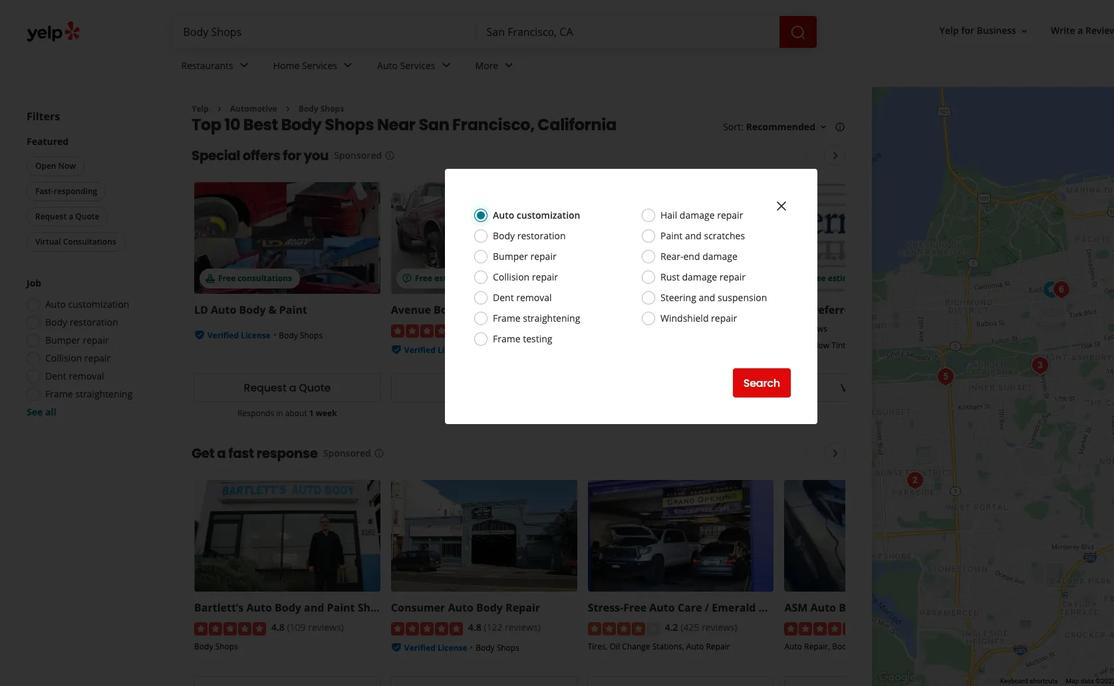 Task type: vqa. For each thing, say whether or not it's contained in the screenshot.
Get started
no



Task type: locate. For each thing, give the bounding box(es) containing it.
body shops for the top verified license button
[[279, 330, 323, 342]]

0 vertical spatial next image
[[828, 148, 844, 164]]

shops down 4.8 (122 reviews) in the left of the page
[[497, 643, 520, 654]]

0 vertical spatial 16 info v2 image
[[835, 122, 846, 133]]

body shops for verified license button for get a fast response
[[476, 643, 520, 654]]

sponsored left 16 info v2 image
[[323, 447, 371, 460]]

hail
[[661, 209, 678, 222]]

None search field
[[173, 16, 820, 48]]

collision up the 4.8 (264 reviews) on the top left of page
[[493, 271, 530, 284]]

write a review
[[1051, 24, 1115, 37]]

view business link
[[785, 374, 971, 403]]

california
[[538, 114, 617, 136]]

tinting,
[[832, 340, 859, 352]]

& for paint
[[269, 303, 277, 318]]

tires,
[[588, 641, 608, 653]]

verified down ld
[[208, 330, 239, 342]]

collision repair up "all"
[[45, 352, 110, 365]]

free consultations
[[218, 273, 292, 284]]

0 horizontal spatial request
[[35, 211, 67, 222]]

16 chevron right v2 image
[[214, 104, 225, 114], [283, 104, 293, 114]]

will's auto body shop image
[[1049, 277, 1075, 303]]

24 chevron down v2 image inside home services link
[[340, 58, 356, 73]]

verified license button right 16 verified v2 image
[[405, 641, 468, 654]]

sponsored right you
[[334, 149, 382, 162]]

1 vertical spatial body restoration
[[45, 316, 118, 329]]

&
[[269, 303, 277, 318], [869, 601, 877, 616]]

16 verified v2 image down avenue
[[391, 344, 402, 355]]

4.8 star rating image down the bartlett's
[[194, 623, 266, 636]]

1 estimates from the left
[[435, 273, 474, 284]]

0 horizontal spatial shop
[[358, 601, 384, 616]]

open now button
[[27, 156, 85, 176]]

and up end
[[685, 230, 702, 242]]

2 vertical spatial verified license button
[[405, 641, 468, 654]]

0 horizontal spatial dent removal
[[45, 370, 104, 383]]

sponsored
[[334, 149, 382, 162], [323, 447, 371, 460]]

(143
[[681, 324, 700, 336]]

suspension
[[718, 291, 768, 304]]

4.8 star rating image
[[391, 325, 463, 338], [194, 623, 266, 636], [391, 623, 463, 636]]

dent removal
[[493, 291, 552, 304], [45, 370, 104, 383]]

4.8 star rating image for you
[[391, 325, 463, 338]]

16 verified v2 image
[[194, 330, 205, 341], [391, 344, 402, 355]]

verified license down "ld auto body & paint" link
[[208, 330, 271, 342]]

license
[[241, 330, 271, 342], [438, 345, 468, 356], [438, 643, 468, 654]]

keyboard
[[1001, 678, 1029, 686]]

0 vertical spatial dent
[[493, 291, 514, 304]]

1 vertical spatial verified license button
[[405, 343, 468, 356]]

4.8 for you
[[468, 324, 482, 336]]

2 next image from the top
[[828, 446, 844, 462]]

1 horizontal spatial car
[[862, 340, 874, 352]]

2 horizontal spatial estimates
[[828, 273, 868, 284]]

4.8 (264 reviews)
[[468, 324, 541, 336]]

& up the auto repair, body shops
[[869, 601, 877, 616]]

0 vertical spatial collision repair
[[493, 271, 558, 284]]

preferred
[[807, 303, 858, 318]]

free estimates down rear-
[[612, 273, 671, 284]]

4.8 left (122
[[468, 622, 482, 634]]

1 horizontal spatial customization
[[517, 209, 581, 222]]

paint up rear-
[[661, 230, 683, 242]]

body shops link
[[299, 103, 344, 114]]

1 16 chevron right v2 image from the left
[[214, 104, 225, 114]]

car left stereo
[[862, 340, 874, 352]]

16 info v2 image
[[374, 449, 385, 459]]

verified license button
[[208, 329, 271, 342], [405, 343, 468, 356], [405, 641, 468, 654]]

estimates
[[435, 273, 474, 284], [632, 273, 671, 284], [828, 273, 868, 284]]

0 horizontal spatial body restoration
[[45, 316, 118, 329]]

auto inside business categories element
[[377, 59, 398, 72]]

1 horizontal spatial auto customization
[[493, 209, 581, 222]]

0 vertical spatial quote
[[75, 211, 99, 222]]

services right home
[[302, 59, 337, 72]]

hail damage repair
[[661, 209, 744, 222]]

request
[[35, 211, 67, 222], [244, 381, 287, 396]]

1 vertical spatial straightening
[[75, 388, 133, 401]]

frame inside option group
[[45, 388, 73, 401]]

verified for special offers for you
[[405, 345, 436, 356]]

1 vertical spatial frame
[[493, 333, 521, 345]]

reviews) right (122
[[505, 622, 541, 634]]

steering
[[661, 291, 697, 304]]

4.8 star rating image down avenue body shop link
[[391, 325, 463, 338]]

search button
[[733, 369, 791, 398]]

license down ld auto body & paint
[[241, 330, 271, 342]]

0 vertical spatial verified license button
[[208, 329, 271, 342]]

next image right previous image
[[828, 148, 844, 164]]

1 vertical spatial next image
[[828, 446, 844, 462]]

free estimates up avenue body shop
[[415, 273, 474, 284]]

a right write
[[1078, 24, 1084, 37]]

fast-responding
[[35, 186, 97, 197]]

2 horizontal spatial paint
[[661, 230, 683, 242]]

carstar
[[588, 303, 636, 318]]

frame up frame testing
[[493, 312, 521, 325]]

collision repair
[[493, 271, 558, 284], [45, 352, 110, 365]]

reviews) right (143
[[702, 324, 738, 336]]

0 vertical spatial dent removal
[[493, 291, 552, 304]]

stations,
[[653, 641, 685, 653]]

1 24 chevron down v2 image from the left
[[236, 58, 252, 73]]

customization
[[517, 209, 581, 222], [68, 298, 129, 311]]

0 vertical spatial verified license
[[208, 330, 271, 342]]

and up 4.8 (109 reviews) at bottom
[[304, 601, 324, 616]]

no
[[785, 324, 796, 335]]

1 vertical spatial dent removal
[[45, 370, 104, 383]]

request a quote button
[[27, 207, 108, 227], [194, 374, 381, 403]]

24 chevron down v2 image inside more link
[[501, 58, 517, 73]]

frame straightening up testing
[[493, 312, 581, 325]]

body shops down ld auto body & paint
[[279, 330, 323, 342]]

auto repair, body shops
[[785, 641, 877, 653]]

reviews) right (109
[[308, 622, 344, 634]]

request inside featured group
[[35, 211, 67, 222]]

shop up (264
[[463, 303, 489, 318]]

1 horizontal spatial yelp
[[940, 24, 959, 37]]

16 chevron down v2 image
[[1020, 26, 1030, 36]]

0 horizontal spatial bumper
[[45, 334, 80, 347]]

1 horizontal spatial free estimates link
[[588, 183, 774, 294]]

2 horizontal spatial free estimates
[[809, 273, 868, 284]]

reviews) down /
[[702, 622, 738, 634]]

dent removal up the 4.8 (264 reviews) on the top left of page
[[493, 291, 552, 304]]

0 vertical spatial sponsored
[[334, 149, 382, 162]]

0 vertical spatial body restoration
[[493, 230, 566, 242]]

1 horizontal spatial 16 verified v2 image
[[391, 344, 402, 355]]

quote up 1
[[299, 381, 331, 396]]

business categories element
[[171, 48, 1115, 87]]

review
[[1086, 24, 1115, 37]]

the grateful dent image
[[1110, 402, 1115, 429]]

1 horizontal spatial shop
[[463, 303, 489, 318]]

reviews) for stress-free auto care / emerald auto
[[702, 622, 738, 634]]

1 vertical spatial yelp
[[192, 103, 209, 114]]

home services
[[273, 59, 337, 72]]

16 verified v2 image down ld
[[194, 330, 205, 341]]

frame testing
[[493, 333, 553, 345]]

shops
[[321, 103, 344, 114], [325, 114, 374, 136], [300, 330, 323, 342], [497, 345, 520, 356], [785, 352, 808, 363], [215, 641, 238, 653], [854, 641, 877, 653], [497, 643, 520, 654]]

1 horizontal spatial repair
[[706, 641, 730, 653]]

24 chevron down v2 image
[[236, 58, 252, 73], [340, 58, 356, 73], [438, 58, 454, 73], [501, 58, 517, 73]]

verified down avenue
[[405, 345, 436, 356]]

0 vertical spatial damage
[[680, 209, 715, 222]]

request a quote button down fast-responding button
[[27, 207, 108, 227]]

& down consultations
[[269, 303, 277, 318]]

0 vertical spatial bumper repair
[[493, 250, 557, 263]]

3 free estimates from the left
[[809, 273, 868, 284]]

2 vertical spatial paint
[[327, 601, 355, 616]]

yelp for business button
[[935, 19, 1035, 43]]

3 24 chevron down v2 image from the left
[[438, 58, 454, 73]]

1 next image from the top
[[828, 148, 844, 164]]

stereo
[[876, 340, 901, 352]]

4.8 star rating image down consumer
[[391, 623, 463, 636]]

16 info v2 image
[[835, 122, 846, 133], [385, 151, 395, 161]]

free estimates for carstar auto world collision
[[612, 273, 671, 284]]

damage
[[680, 209, 715, 222], [703, 250, 738, 263], [682, 271, 718, 284]]

1 vertical spatial dent
[[45, 370, 66, 383]]

1 services from the left
[[302, 59, 337, 72]]

24 chevron down v2 image for home services
[[340, 58, 356, 73]]

1 vertical spatial paint
[[279, 303, 307, 318]]

1 free estimates link from the left
[[391, 183, 577, 294]]

1 horizontal spatial &
[[869, 601, 877, 616]]

16 chevron right v2 image right best
[[283, 104, 293, 114]]

collision repair inside search dialog
[[493, 271, 558, 284]]

end
[[684, 250, 700, 263]]

option group
[[23, 277, 165, 419]]

services for auto services
[[400, 59, 436, 72]]

straightening
[[523, 312, 581, 325], [75, 388, 133, 401]]

frame straightening inside search dialog
[[493, 312, 581, 325]]

paint up 4.8 (109 reviews) at bottom
[[327, 601, 355, 616]]

1 horizontal spatial removal
[[517, 291, 552, 304]]

4.8 left (109
[[272, 622, 285, 634]]

0 horizontal spatial auto customization
[[45, 298, 129, 311]]

shortcuts
[[1030, 678, 1059, 686]]

body shops down (264
[[476, 345, 520, 356]]

a down fast-responding button
[[69, 211, 73, 222]]

see all button
[[27, 406, 57, 419]]

collision up "all"
[[45, 352, 82, 365]]

services up top 10 best body shops near san francisco, california
[[400, 59, 436, 72]]

2 services from the left
[[400, 59, 436, 72]]

4.8 (122 reviews)
[[468, 622, 541, 634]]

request a quote button up responds in about 1 week
[[194, 374, 381, 403]]

0 vertical spatial customization
[[517, 209, 581, 222]]

4.2
[[665, 622, 678, 634]]

body shops down (122
[[476, 643, 520, 654]]

stress-free auto care / emerald auto
[[588, 601, 785, 616]]

2 24 chevron down v2 image from the left
[[340, 58, 356, 73]]

frame straightening up "all"
[[45, 388, 133, 401]]

change
[[622, 641, 651, 653]]

virtual
[[35, 236, 61, 248]]

body restoration inside option group
[[45, 316, 118, 329]]

1 vertical spatial 16 verified v2 image
[[391, 344, 402, 355]]

0 horizontal spatial services
[[302, 59, 337, 72]]

reviews) right (264
[[505, 324, 541, 336]]

2 estimates from the left
[[632, 273, 671, 284]]

carstar auto world collision
[[588, 303, 746, 318]]

body restoration
[[493, 230, 566, 242], [45, 316, 118, 329]]

consumer auto body repair link
[[391, 601, 540, 616]]

0 horizontal spatial estimates
[[435, 273, 474, 284]]

services for home services
[[302, 59, 337, 72]]

0 vertical spatial restoration
[[518, 230, 566, 242]]

yelp
[[940, 24, 959, 37], [192, 103, 209, 114]]

open now
[[35, 160, 76, 172]]

1 vertical spatial bumper
[[45, 334, 80, 347]]

a inside group
[[69, 211, 73, 222]]

previous image
[[798, 148, 813, 164]]

0 horizontal spatial request a quote
[[35, 211, 99, 222]]

1 vertical spatial quote
[[299, 381, 331, 396]]

0 horizontal spatial free estimates
[[415, 273, 474, 284]]

0 horizontal spatial 16 info v2 image
[[385, 151, 395, 161]]

1 horizontal spatial dent
[[493, 291, 514, 304]]

paint inside search dialog
[[661, 230, 683, 242]]

dent up "all"
[[45, 370, 66, 383]]

straightening inside option group
[[75, 388, 133, 401]]

2 horizontal spatial free estimates link
[[785, 183, 971, 294]]

16 info v2 image for special offers for you
[[385, 151, 395, 161]]

testing
[[523, 333, 553, 345]]

0 vertical spatial frame straightening
[[493, 312, 581, 325]]

free estimates link for shop
[[391, 183, 577, 294]]

0 horizontal spatial collision
[[45, 352, 82, 365]]

verified license down avenue body shop
[[405, 345, 468, 356]]

0 horizontal spatial &
[[269, 303, 277, 318]]

yelp inside button
[[940, 24, 959, 37]]

damage down scratches
[[703, 250, 738, 263]]

request up responds
[[244, 381, 287, 396]]

shop left consumer
[[358, 601, 384, 616]]

parkside paint & body shop image
[[902, 468, 929, 494]]

responds in about 1 week
[[238, 408, 337, 420]]

body inside option group
[[45, 316, 67, 329]]

1 horizontal spatial free estimates
[[612, 273, 671, 284]]

verified license button down avenue body shop
[[405, 343, 468, 356]]

customization inside search dialog
[[517, 209, 581, 222]]

1 vertical spatial request a quote
[[244, 381, 331, 396]]

shops down no
[[785, 352, 808, 363]]

damage down rear-end damage
[[682, 271, 718, 284]]

restaurants link
[[171, 48, 263, 87]]

0 vertical spatial request a quote
[[35, 211, 99, 222]]

0 horizontal spatial request a quote button
[[27, 207, 108, 227]]

0 vertical spatial 16 verified v2 image
[[194, 330, 205, 341]]

2 16 chevron right v2 image from the left
[[283, 104, 293, 114]]

damage for hail damage repair
[[680, 209, 715, 222]]

0 vertical spatial removal
[[517, 291, 552, 304]]

yelp for yelp for business
[[940, 24, 959, 37]]

collision repair up the 4.8 (264 reviews) on the top left of page
[[493, 271, 558, 284]]

16 chevron right v2 image right 'yelp' link
[[214, 104, 225, 114]]

damage up paint and scratches
[[680, 209, 715, 222]]

rust damage repair
[[661, 271, 746, 284]]

request a quote up responds in about 1 week
[[244, 381, 331, 396]]

1 car from the left
[[785, 340, 798, 352]]

3 free estimates link from the left
[[785, 183, 971, 294]]

0 horizontal spatial car
[[785, 340, 798, 352]]

1 horizontal spatial body restoration
[[493, 230, 566, 242]]

license down 'consumer auto body repair'
[[438, 643, 468, 654]]

estimates for the preferred image
[[828, 273, 868, 284]]

24 chevron down v2 image inside the restaurants 'link'
[[236, 58, 252, 73]]

body
[[299, 103, 318, 114], [281, 114, 322, 136], [493, 230, 515, 242], [239, 303, 266, 318], [434, 303, 460, 318], [45, 316, 67, 329], [279, 330, 298, 342], [948, 340, 967, 352], [476, 345, 495, 356], [275, 601, 301, 616], [477, 601, 503, 616], [839, 601, 866, 616], [194, 641, 213, 653], [833, 641, 852, 653], [476, 643, 495, 654]]

4.8 star rating image for response
[[391, 623, 463, 636]]

1 horizontal spatial collision
[[493, 271, 530, 284]]

body shops
[[299, 103, 344, 114], [279, 330, 323, 342], [476, 345, 520, 356], [194, 641, 238, 653], [476, 643, 520, 654]]

collision inside search dialog
[[493, 271, 530, 284]]

1 horizontal spatial estimates
[[632, 273, 671, 284]]

paint
[[661, 230, 683, 242], [279, 303, 307, 318], [327, 601, 355, 616]]

0 vertical spatial bumper
[[493, 250, 528, 263]]

16 verified v2 image for verified license button for special offers for you
[[391, 344, 402, 355]]

for inside button
[[962, 24, 975, 37]]

24 chevron down v2 image right more
[[501, 58, 517, 73]]

sponsored for response
[[323, 447, 371, 460]]

0 horizontal spatial 16 verified v2 image
[[194, 330, 205, 341]]

free up carstar
[[612, 273, 629, 284]]

1 vertical spatial &
[[869, 601, 877, 616]]

quote inside featured group
[[75, 211, 99, 222]]

oil
[[610, 641, 620, 653]]

4.9 star rating image
[[785, 623, 857, 636]]

4 24 chevron down v2 image from the left
[[501, 58, 517, 73]]

2 free estimates from the left
[[612, 273, 671, 284]]

2 free estimates link from the left
[[588, 183, 774, 294]]

1 horizontal spatial dent removal
[[493, 291, 552, 304]]

verified license button down "ld auto body & paint" link
[[208, 329, 271, 342]]

frame left testing
[[493, 333, 521, 345]]

free estimates up the preferred image link
[[809, 273, 868, 284]]

request a quote down fast-responding button
[[35, 211, 99, 222]]

2 vertical spatial license
[[438, 643, 468, 654]]

yelp left business
[[940, 24, 959, 37]]

yelp left 10
[[192, 103, 209, 114]]

next image
[[828, 148, 844, 164], [828, 446, 844, 462]]

stan carlsen body shop image
[[1027, 352, 1054, 379]]

restoration inside search dialog
[[518, 230, 566, 242]]

1 horizontal spatial restoration
[[518, 230, 566, 242]]

3 estimates from the left
[[828, 273, 868, 284]]

rear-end damage
[[661, 250, 738, 263]]

estimates down rear-
[[632, 273, 671, 284]]

0 horizontal spatial 16 chevron right v2 image
[[214, 104, 225, 114]]

keyboard shortcuts button
[[1001, 678, 1059, 687]]

0 horizontal spatial quote
[[75, 211, 99, 222]]

verified license right 16 verified v2 image
[[405, 643, 468, 654]]

reviews) for consumer auto body repair
[[505, 622, 541, 634]]

collision
[[493, 271, 530, 284], [701, 303, 746, 318], [45, 352, 82, 365]]

1 vertical spatial verified license
[[405, 345, 468, 356]]

2 vertical spatial frame
[[45, 388, 73, 401]]

car down no
[[785, 340, 798, 352]]

request up virtual
[[35, 211, 67, 222]]

4.8 left (264
[[468, 324, 482, 336]]

avenue
[[391, 303, 431, 318]]

1 horizontal spatial 16 chevron right v2 image
[[283, 104, 293, 114]]

1 vertical spatial sponsored
[[323, 447, 371, 460]]

& for repair
[[869, 601, 877, 616]]

shops down the bartlett's
[[215, 641, 238, 653]]

body shops for verified license button for special offers for you
[[476, 345, 520, 356]]

rear-
[[661, 250, 684, 263]]

0 horizontal spatial frame straightening
[[45, 388, 133, 401]]

frame up "all"
[[45, 388, 73, 401]]

collision inside option group
[[45, 352, 82, 365]]

24 chevron down v2 image for auto services
[[438, 58, 454, 73]]

damage for rust damage repair
[[682, 271, 718, 284]]

more
[[476, 59, 499, 72]]

1 vertical spatial request
[[244, 381, 287, 396]]

reviews) for avenue body shop
[[505, 324, 541, 336]]

estimates up avenue body shop
[[435, 273, 474, 284]]

google image
[[876, 669, 920, 687]]

reviews)
[[505, 324, 541, 336], [702, 324, 738, 336], [308, 622, 344, 634], [505, 622, 541, 634], [702, 622, 738, 634]]

estimates up the preferred image link
[[828, 273, 868, 284]]

free right 16 free consultations v2 image
[[218, 273, 236, 284]]

for left you
[[283, 147, 301, 165]]

consultations
[[63, 236, 116, 248]]

fast-
[[35, 186, 54, 197]]

4.8 (109 reviews)
[[272, 622, 344, 634]]

2 horizontal spatial repair
[[879, 601, 914, 616]]

paint down consultations
[[279, 303, 307, 318]]

dent removal up "all"
[[45, 370, 104, 383]]

license down avenue body shop link
[[438, 345, 468, 356]]

verified license for get a fast response
[[405, 643, 468, 654]]

and down rust damage repair on the top right of page
[[699, 291, 716, 304]]

24 chevron down v2 image right auto services
[[438, 58, 454, 73]]

dent inside option group
[[45, 370, 66, 383]]

24 chevron down v2 image inside auto services link
[[438, 58, 454, 73]]

ld auto body & paint link
[[194, 303, 307, 318]]

0 vertical spatial yelp
[[940, 24, 959, 37]]

4.2 star rating image
[[588, 623, 660, 636]]

0 horizontal spatial restoration
[[70, 316, 118, 329]]

24 chevron down v2 image for more
[[501, 58, 517, 73]]

0 horizontal spatial dent
[[45, 370, 66, 383]]

24 chevron down v2 image right 'restaurants' at the left
[[236, 58, 252, 73]]

dent up the 4.8 (264 reviews) on the top left of page
[[493, 291, 514, 304]]

write a review link
[[1046, 19, 1115, 43]]

1 horizontal spatial quote
[[299, 381, 331, 396]]

0 horizontal spatial straightening
[[75, 388, 133, 401]]

verified for get a fast response
[[405, 643, 436, 654]]

quote up consultations on the left top
[[75, 211, 99, 222]]

0 vertical spatial request
[[35, 211, 67, 222]]

next image right previous icon
[[828, 446, 844, 462]]

free consultations link
[[194, 183, 381, 294]]

in
[[276, 408, 283, 420]]

body restoration inside search dialog
[[493, 230, 566, 242]]

1 vertical spatial frame straightening
[[45, 388, 133, 401]]

steering and suspension
[[661, 291, 768, 304]]

0 horizontal spatial paint
[[279, 303, 307, 318]]

body inside search dialog
[[493, 230, 515, 242]]



Task type: describe. For each thing, give the bounding box(es) containing it.
and for steering
[[699, 291, 716, 304]]

filters
[[27, 109, 60, 124]]

carstar sunset auto reconstruction image
[[933, 364, 959, 390]]

1
[[309, 408, 314, 420]]

the preferred image link
[[785, 303, 894, 318]]

©2023
[[1096, 678, 1115, 686]]

next image for get a fast response
[[828, 446, 844, 462]]

1 free estimates from the left
[[415, 273, 474, 284]]

free up 4.2 star rating image
[[624, 601, 647, 616]]

paint for get a fast response
[[327, 601, 355, 616]]

a up about
[[289, 381, 296, 396]]

free estimates link for world
[[588, 183, 774, 294]]

1 horizontal spatial request a quote button
[[194, 374, 381, 403]]

16 chevron right v2 image for body shops
[[283, 104, 293, 114]]

customization inside option group
[[68, 298, 129, 311]]

fast
[[228, 445, 254, 463]]

map region
[[786, 0, 1115, 687]]

shops up you
[[325, 114, 374, 136]]

open
[[35, 160, 56, 172]]

4.8 for response
[[468, 622, 482, 634]]

0 vertical spatial frame
[[493, 312, 521, 325]]

virtual consultations
[[35, 236, 116, 248]]

bartlett's auto body and paint shop
[[194, 601, 384, 616]]

16 verified v2 image for the top verified license button
[[194, 330, 205, 341]]

offers
[[243, 147, 281, 165]]

verified license button for special offers for you
[[405, 343, 468, 356]]

search
[[744, 376, 781, 391]]

top 10 best body shops near san francisco, california
[[192, 114, 617, 136]]

24 chevron down v2 image for restaurants
[[236, 58, 252, 73]]

auto customization inside search dialog
[[493, 209, 581, 222]]

home services link
[[263, 48, 367, 87]]

responding
[[54, 186, 97, 197]]

bumper inside search dialog
[[493, 250, 528, 263]]

shops down ld auto body & paint
[[300, 330, 323, 342]]

featured group
[[24, 135, 165, 255]]

consumer
[[391, 601, 445, 616]]

0 horizontal spatial for
[[283, 147, 301, 165]]

now
[[58, 160, 76, 172]]

paint and scratches
[[661, 230, 745, 242]]

shops down home services link at the left top of page
[[321, 103, 344, 114]]

image
[[861, 303, 894, 318]]

1 vertical spatial auto customization
[[45, 298, 129, 311]]

license for you
[[438, 345, 468, 356]]

body shops down the bartlett's
[[194, 641, 238, 653]]

sponsored for you
[[334, 149, 382, 162]]

4.3 star rating image
[[588, 325, 660, 338]]

2 car from the left
[[862, 340, 874, 352]]

yelp link
[[192, 103, 209, 114]]

close image
[[774, 198, 790, 214]]

restoration inside option group
[[70, 316, 118, 329]]

carstar auto world collision link
[[588, 303, 746, 318]]

auto inside search dialog
[[493, 209, 515, 222]]

shops inside the preferred image no reviews car window tinting, car stereo installation, body shops
[[785, 352, 808, 363]]

repair,
[[805, 641, 831, 653]]

next image for special offers for you
[[828, 148, 844, 164]]

quote for rightmost request a quote button
[[299, 381, 331, 396]]

estimates for carstar auto world collision
[[632, 273, 671, 284]]

/
[[705, 601, 710, 616]]

dent inside search dialog
[[493, 291, 514, 304]]

avenue body shop
[[391, 303, 489, 318]]

0 vertical spatial verified
[[208, 330, 239, 342]]

straightening inside search dialog
[[523, 312, 581, 325]]

asm auto body & repair link
[[785, 601, 914, 616]]

reviews) for bartlett's auto body and paint shop
[[308, 622, 344, 634]]

removal inside search dialog
[[517, 291, 552, 304]]

windshield
[[661, 312, 709, 325]]

automotive link
[[230, 103, 277, 114]]

avenue body shop link
[[391, 303, 489, 318]]

see
[[27, 406, 43, 419]]

near
[[377, 114, 416, 136]]

(109
[[287, 622, 306, 634]]

free right 16 free estimates v2 icon
[[415, 273, 433, 284]]

emerald
[[712, 601, 756, 616]]

search image
[[790, 24, 806, 40]]

response
[[257, 445, 318, 463]]

quote for topmost request a quote button
[[75, 211, 99, 222]]

restaurants
[[181, 59, 233, 72]]

you
[[304, 147, 329, 165]]

asm auto body & repair
[[785, 601, 914, 616]]

stress-
[[588, 601, 624, 616]]

stan carlsen body shop image
[[1027, 352, 1054, 379]]

option group containing job
[[23, 277, 165, 419]]

16 info v2 image for top 10 best body shops near san francisco, california
[[835, 122, 846, 133]]

bartlett's
[[194, 601, 244, 616]]

0 vertical spatial shop
[[463, 303, 489, 318]]

request a quote inside featured group
[[35, 211, 99, 222]]

4.2 (425 reviews)
[[665, 622, 738, 634]]

dent removal inside search dialog
[[493, 291, 552, 304]]

bumper repair inside search dialog
[[493, 250, 557, 263]]

10
[[224, 114, 240, 136]]

2 horizontal spatial collision
[[701, 303, 746, 318]]

(143 reviews)
[[681, 324, 738, 336]]

2 vertical spatial and
[[304, 601, 324, 616]]

shops down the 4.8 (264 reviews) on the top left of page
[[497, 345, 520, 356]]

stress-free auto care / emerald auto image
[[1039, 277, 1065, 303]]

shops down asm auto body & repair link
[[854, 641, 877, 653]]

0 vertical spatial request a quote button
[[27, 207, 108, 227]]

bartlett's auto body and paint shop link
[[194, 601, 384, 616]]

automotive
[[230, 103, 277, 114]]

verified license button for get a fast response
[[405, 641, 468, 654]]

window
[[800, 340, 830, 352]]

a right get
[[217, 445, 226, 463]]

1 vertical spatial damage
[[703, 250, 738, 263]]

consumer auto body repair
[[391, 601, 540, 616]]

license for response
[[438, 643, 468, 654]]

body inside the preferred image no reviews car window tinting, car stereo installation, body shops
[[948, 340, 967, 352]]

auto inside option group
[[45, 298, 66, 311]]

data
[[1081, 678, 1094, 686]]

about
[[285, 408, 307, 420]]

special
[[192, 147, 240, 165]]

the preferred image no reviews car window tinting, car stereo installation, body shops
[[785, 303, 967, 363]]

get
[[192, 445, 215, 463]]

map data ©2023
[[1067, 678, 1115, 686]]

user actions element
[[929, 19, 1115, 45]]

home
[[273, 59, 300, 72]]

care
[[678, 601, 702, 616]]

body shops down home services link at the left top of page
[[299, 103, 344, 114]]

free up preferred
[[809, 273, 826, 284]]

asm
[[785, 601, 808, 616]]

0 vertical spatial license
[[241, 330, 271, 342]]

week
[[316, 408, 337, 420]]

16 free estimates v2 image
[[402, 274, 412, 284]]

view business
[[841, 381, 915, 396]]

business
[[977, 24, 1017, 37]]

0 horizontal spatial repair
[[506, 601, 540, 616]]

previous image
[[798, 446, 813, 462]]

scratches
[[704, 230, 745, 242]]

1 vertical spatial removal
[[69, 370, 104, 383]]

paint for special offers for you
[[279, 303, 307, 318]]

1 horizontal spatial request
[[244, 381, 287, 396]]

verified license for special offers for you
[[405, 345, 468, 356]]

virtual consultations button
[[27, 232, 125, 252]]

rust
[[661, 271, 680, 284]]

consultations
[[238, 273, 292, 284]]

free estimates for the preferred image
[[809, 273, 868, 284]]

16 verified v2 image
[[391, 643, 402, 653]]

dent removal inside option group
[[45, 370, 104, 383]]

1 vertical spatial bumper repair
[[45, 334, 109, 347]]

get a fast response
[[192, 445, 318, 463]]

fast-responding button
[[27, 182, 106, 202]]

ld auto body & paint
[[194, 303, 307, 318]]

16 free consultations v2 image
[[205, 274, 216, 284]]

reviews
[[798, 324, 828, 335]]

search dialog
[[0, 0, 1115, 687]]

yelp for business
[[940, 24, 1017, 37]]

ld
[[194, 303, 208, 318]]

and for paint
[[685, 230, 702, 242]]

keyboard shortcuts
[[1001, 678, 1059, 686]]

special offers for you
[[192, 147, 329, 165]]

(264
[[484, 324, 503, 336]]

1 vertical spatial collision repair
[[45, 352, 110, 365]]

auto services
[[377, 59, 436, 72]]

yelp for 'yelp' link
[[192, 103, 209, 114]]

responds
[[238, 408, 274, 420]]

16 chevron right v2 image for automotive
[[214, 104, 225, 114]]

view
[[841, 381, 866, 396]]



